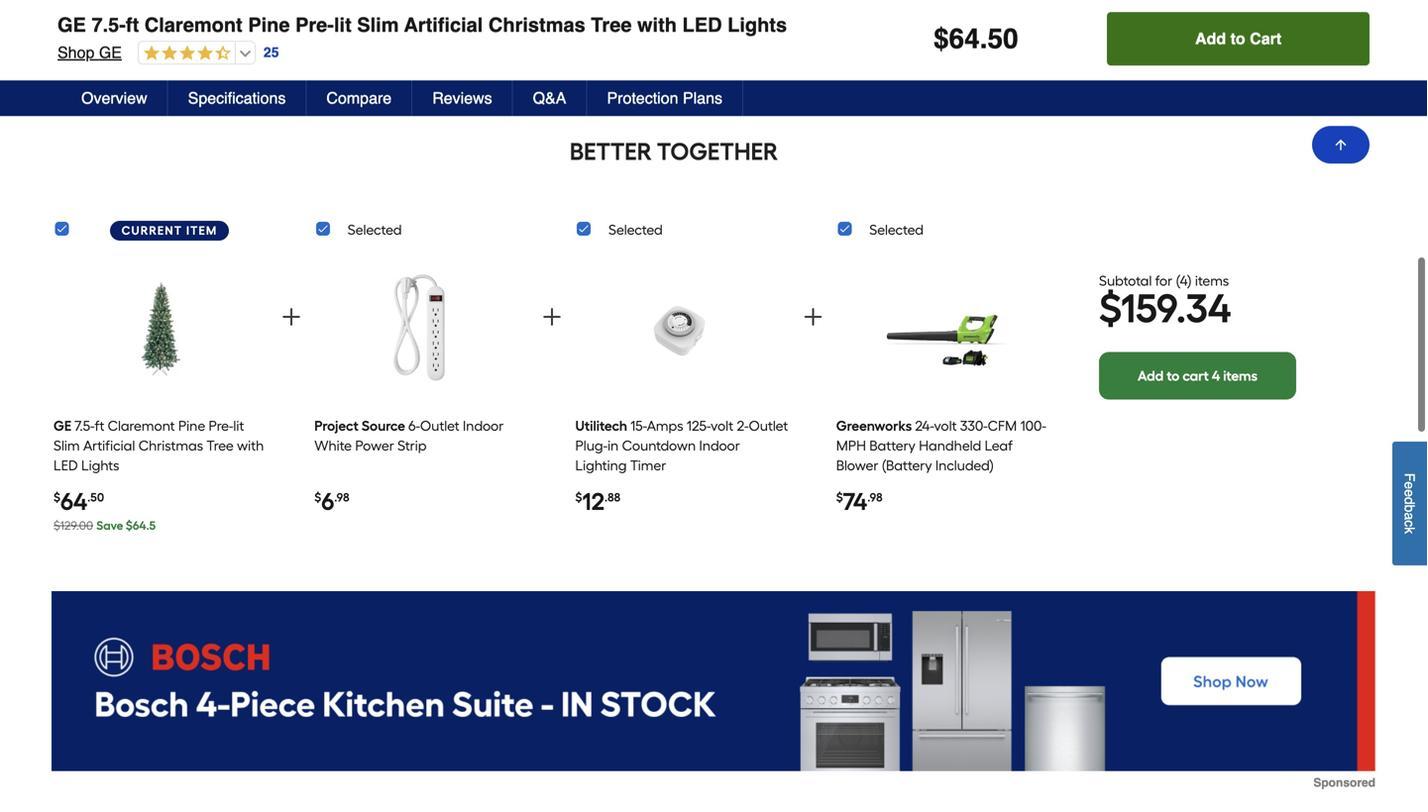 Task type: locate. For each thing, give the bounding box(es) containing it.
add for add to cart 4 items
[[1138, 368, 1164, 385]]

of
[[1318, 42, 1329, 57]]

24-volt 330-cfm 100- mph battery handheld leaf blower (battery included)
[[836, 418, 1047, 474]]

utilitech
[[575, 418, 628, 435]]

0 vertical spatial items
[[1195, 273, 1230, 290]]

.34
[[1176, 285, 1232, 333]]

christmas inside ge 7.5-ft claremont pine pre-lit slim artificial christmas tree with led lights item # 5286131 | model # 23146lo
[[483, 0, 580, 23]]

artificial
[[398, 0, 477, 23], [404, 16, 483, 39], [83, 438, 135, 454]]

7.5- for ge 7.5-ft claremont pine pre-lit slim artificial christmas tree with led lights
[[92, 16, 126, 39]]

led inside 7.5-ft claremont pine pre-lit slim artificial christmas tree with led lights
[[54, 457, 78, 474]]

amps
[[647, 418, 684, 435]]

1 horizontal spatial outlet
[[749, 418, 788, 435]]

lights inside 7.5-ft claremont pine pre-lit slim artificial christmas tree with led lights
[[81, 457, 119, 474]]

2 horizontal spatial plus image
[[801, 305, 825, 329]]

25
[[264, 47, 279, 63], [258, 55, 273, 71]]

1 outlet from the left
[[420, 418, 460, 435]]

shop ge
[[57, 46, 122, 64], [52, 55, 116, 73]]

pre- for ge 7.5-ft claremont pine pre-lit slim artificial christmas tree with led lights item # 5286131 | model # 23146lo
[[290, 0, 328, 23]]

1 horizontal spatial #
[[198, 30, 206, 46]]

2 volt from the left
[[934, 418, 957, 435]]

$ up $129.00
[[54, 491, 60, 505]]

1 horizontal spatial 64
[[949, 25, 980, 57]]

lights inside ge 7.5-ft claremont pine pre-lit slim artificial christmas tree with led lights item # 5286131 | model # 23146lo
[[722, 0, 781, 23]]

ge for ge 7.5-ft claremont pine pre-lit slim artificial christmas tree with led lights
[[57, 16, 86, 39]]

advertisement region
[[52, 592, 1376, 790]]

1 vertical spatial 4
[[1212, 368, 1220, 385]]

e up b
[[1402, 490, 1418, 497]]

indoor
[[463, 418, 504, 435], [699, 438, 740, 454]]

e up d
[[1402, 482, 1418, 490]]

1 selected from the left
[[348, 221, 402, 238]]

$ up charge.
[[934, 25, 949, 57]]

ge for ge
[[54, 418, 72, 435]]

2 selected from the left
[[609, 221, 663, 238]]

to inside add to cart 4 items 'link'
[[1167, 368, 1180, 385]]

ft left |
[[126, 16, 139, 39]]

0 horizontal spatial to
[[1167, 368, 1180, 385]]

a
[[1402, 513, 1418, 521]]

1 horizontal spatial selected
[[609, 221, 663, 238]]

7.5-
[[86, 0, 120, 23], [92, 16, 126, 39], [75, 418, 95, 435]]

.98 inside $ 6 .98
[[334, 491, 349, 505]]

7.5- inside ge 7.5-ft claremont pine pre-lit slim artificial christmas tree with led lights item # 5286131 | model # 23146lo
[[86, 0, 120, 23]]

0 horizontal spatial 4
[[1180, 273, 1188, 290]]

1 horizontal spatial 4
[[1212, 368, 1220, 385]]

74 list item
[[836, 250, 1051, 544]]

$ inside $ 12 .88
[[575, 491, 582, 505]]

tree inside ge 7.5-ft claremont pine pre-lit slim artificial christmas tree with led lights item # 5286131 | model # 23146lo
[[585, 0, 626, 23]]

lit for ge 7.5-ft claremont pine pre-lit slim artificial christmas tree with led lights
[[334, 16, 352, 39]]

blower
[[836, 457, 879, 474]]

$ inside $ 6 .98
[[314, 491, 321, 505]]

artificial inside ge 7.5-ft claremont pine pre-lit slim artificial christmas tree with led lights item # 5286131 | model # 23146lo
[[398, 0, 477, 23]]

$ inside the subtotal for ( 4 ) items $ 159 .34
[[1099, 285, 1121, 333]]

led inside ge 7.5-ft claremont pine pre-lit slim artificial christmas tree with led lights item # 5286131 | model # 23146lo
[[677, 0, 716, 23]]

$ for $ 64 . 50
[[934, 25, 949, 57]]

ge
[[52, 0, 80, 23], [57, 16, 86, 39], [99, 46, 122, 64], [93, 55, 116, 73], [54, 418, 72, 435]]

ft up the .50
[[95, 418, 104, 435]]

pre- inside ge 7.5-ft claremont pine pre-lit slim artificial christmas tree with led lights item # 5286131 | model # 23146lo
[[290, 0, 328, 23]]

0 horizontal spatial volt
[[711, 418, 734, 435]]

1 vertical spatial indoor
[[699, 438, 740, 454]]

it
[[1212, 42, 1219, 57]]

in-
[[1116, 42, 1132, 57]]

2 # from the left
[[198, 30, 206, 46]]

add inside button
[[1196, 32, 1226, 50]]

4.4 stars image
[[139, 47, 231, 66], [133, 56, 225, 74]]

pine inside ge 7.5-ft claremont pine pre-lit slim artificial christmas tree with led lights item # 5286131 | model # 23146lo
[[242, 0, 284, 23]]

4 inside the subtotal for ( 4 ) items $ 159 .34
[[1180, 273, 1188, 290]]

selected for 74
[[870, 221, 924, 238]]

outlet
[[420, 418, 460, 435], [749, 418, 788, 435]]

$ for $ 74 .98
[[836, 491, 843, 505]]

outlet up strip
[[420, 418, 460, 435]]

lights for ge 7.5-ft claremont pine pre-lit slim artificial christmas tree with led lights item # 5286131 | model # 23146lo
[[722, 0, 781, 23]]

1 horizontal spatial .98
[[868, 491, 883, 505]]

item
[[52, 30, 79, 46]]

q&a button
[[513, 83, 587, 119]]

2 plus image from the left
[[540, 305, 564, 329]]

to inside add to cart button
[[1231, 32, 1246, 50]]

7.5- up 5286131
[[86, 0, 120, 23]]

pine inside 7.5-ft claremont pine pre-lit slim artificial christmas tree with led lights
[[178, 418, 205, 435]]

.98 inside $ 74 .98
[[868, 491, 883, 505]]

items right cart
[[1224, 368, 1258, 385]]

to left cart
[[1167, 368, 1180, 385]]

add
[[1196, 32, 1226, 50], [1138, 368, 1164, 385]]

ge inside ge 7.5-ft claremont pine pre-lit slim artificial christmas tree with led lights item # 5286131 | model # 23146lo
[[52, 0, 80, 23]]

2 horizontal spatial to
[[1256, 42, 1268, 57]]

(
[[1176, 273, 1180, 290]]

$ down white
[[314, 491, 321, 505]]

25 left heart outline icon
[[264, 47, 279, 63]]

with left white
[[237, 438, 264, 454]]

lit inside ge 7.5-ft claremont pine pre-lit slim artificial christmas tree with led lights item # 5286131 | model # 23146lo
[[328, 0, 346, 23]]

pre- for ge 7.5-ft claremont pine pre-lit slim artificial christmas tree with led lights
[[295, 16, 334, 39]]

volt up handheld
[[934, 418, 957, 435]]

2 horizontal spatial selected
[[870, 221, 924, 238]]

plus image
[[279, 305, 303, 329], [540, 305, 564, 329], [801, 305, 825, 329]]

.98 down white
[[334, 491, 349, 505]]

led up $ 64 .50
[[54, 457, 78, 474]]

heart outline image
[[294, 53, 318, 76]]

specifications button
[[168, 83, 307, 119]]

tree inside 7.5-ft claremont pine pre-lit slim artificial christmas tree with led lights
[[207, 438, 234, 454]]

$
[[934, 25, 949, 57], [1099, 285, 1121, 333], [54, 491, 60, 505], [314, 491, 321, 505], [575, 491, 582, 505], [836, 491, 843, 505], [126, 519, 133, 533]]

us
[[1271, 42, 1286, 57]]

plug-
[[575, 438, 608, 454]]

volt left the 2-
[[711, 418, 734, 435]]

1 horizontal spatial to
[[1231, 32, 1246, 50]]

1 .98 from the left
[[334, 491, 349, 505]]

ge 7.5-ft claremont pine pre-lit slim artificial christmas tree with led lights image
[[96, 257, 225, 401]]

0 horizontal spatial add
[[1138, 368, 1164, 385]]

0 vertical spatial indoor
[[463, 418, 504, 435]]

5286131
[[90, 30, 144, 46]]

$ inside $ 64 .50
[[54, 491, 60, 505]]

better together heading
[[52, 136, 1297, 167]]

led up plans
[[683, 16, 722, 39]]

12 list item
[[575, 250, 790, 544]]

159
[[1121, 285, 1176, 333]]

.98 down the blower
[[868, 491, 883, 505]]

in
[[608, 438, 619, 454]]

pre-
[[290, 0, 328, 23], [295, 16, 334, 39], [209, 418, 233, 435]]

selected for 6
[[348, 221, 402, 238]]

1 horizontal spatial add
[[1196, 32, 1226, 50]]

lit inside 7.5-ft claremont pine pre-lit slim artificial christmas tree with led lights
[[233, 418, 244, 435]]

0 vertical spatial 64
[[949, 25, 980, 57]]

christmas for ge 7.5-ft claremont pine pre-lit slim artificial christmas tree with led lights item # 5286131 | model # 23146lo
[[483, 0, 580, 23]]

ft
[[120, 0, 133, 23], [126, 16, 139, 39], [95, 418, 104, 435]]

2 outlet from the left
[[749, 418, 788, 435]]

ge inside 64 list item
[[54, 418, 72, 435]]

add inside 'link'
[[1138, 368, 1164, 385]]

0 horizontal spatial outlet
[[420, 418, 460, 435]]

strip
[[398, 438, 427, 454]]

64 inside list item
[[60, 488, 87, 516]]

led up item number 5 2 8 6 1 3 1 and model number 2 3 1 4 6 l o element
[[677, 0, 716, 23]]

slim inside ge 7.5-ft claremont pine pre-lit slim artificial christmas tree with led lights item # 5286131 | model # 23146lo
[[351, 0, 393, 23]]

3 plus image from the left
[[801, 305, 825, 329]]

1 plus image from the left
[[279, 305, 303, 329]]

to right it on the top right of page
[[1231, 32, 1246, 50]]

$ left for
[[1099, 285, 1121, 333]]

0 horizontal spatial #
[[82, 30, 90, 46]]

ge for ge 7.5-ft claremont pine pre-lit slim artificial christmas tree with led lights item # 5286131 | model # 23146lo
[[52, 0, 80, 23]]

$129.00
[[54, 519, 93, 533]]

4 right cart
[[1212, 368, 1220, 385]]

item
[[1086, 42, 1113, 57]]

claremont for ge 7.5-ft claremont pine pre-lit slim artificial christmas tree with led lights item # 5286131 | model # 23146lo
[[139, 0, 237, 23]]

christmas inside 7.5-ft claremont pine pre-lit slim artificial christmas tree with led lights
[[138, 438, 203, 454]]

outlet inside 15-amps 125-volt 2-outlet plug-in countdown indoor lighting timer
[[749, 418, 788, 435]]

indoor down 125- on the left
[[699, 438, 740, 454]]

$ inside $ 74 .98
[[836, 491, 843, 505]]

1 vertical spatial add
[[1138, 368, 1164, 385]]

$ for $ 12 .88
[[575, 491, 582, 505]]

ft inside ge 7.5-ft claremont pine pre-lit slim artificial christmas tree with led lights item # 5286131 | model # 23146lo
[[120, 0, 133, 23]]

1 volt from the left
[[711, 418, 734, 435]]

claremont up model at the left of page
[[139, 0, 237, 23]]

0 horizontal spatial selected
[[348, 221, 402, 238]]

with
[[631, 0, 671, 23], [637, 16, 677, 39], [237, 438, 264, 454]]

2 e from the top
[[1402, 490, 1418, 497]]

with up protection plans
[[637, 16, 677, 39]]

with for ge 7.5-ft claremont pine pre-lit slim artificial christmas tree with led lights item # 5286131 | model # 23146lo
[[631, 0, 671, 23]]

74
[[843, 488, 868, 516]]

lit for ge 7.5-ft claremont pine pre-lit slim artificial christmas tree with led lights item # 5286131 | model # 23146lo
[[328, 0, 346, 23]]

0 horizontal spatial .98
[[334, 491, 349, 505]]

100-
[[1021, 418, 1047, 435]]

easy
[[928, 22, 961, 38]]

# right model at the left of page
[[198, 30, 206, 46]]

item number 5 2 8 6 1 3 1 and model number 2 3 1 4 6 l o element
[[52, 28, 1376, 48]]

tree
[[585, 0, 626, 23], [591, 16, 632, 39], [207, 438, 234, 454]]

1 horizontal spatial indoor
[[699, 438, 740, 454]]

claremont down ge 7.5-ft claremont pine pre-lit slim artificial christmas tree with led lights image
[[108, 418, 175, 435]]

ft up 5286131
[[120, 0, 133, 23]]

to for add to cart 4 items
[[1167, 368, 1180, 385]]

0 vertical spatial add
[[1196, 32, 1226, 50]]

battery
[[870, 438, 916, 454]]

outlet inside 6-outlet indoor white power strip
[[420, 418, 460, 435]]

1 horizontal spatial volt
[[934, 418, 957, 435]]

back
[[1223, 42, 1252, 57]]

1 vertical spatial 64
[[60, 488, 87, 516]]

2 .98 from the left
[[868, 491, 883, 505]]

leaf
[[985, 438, 1013, 454]]

ft for ge 7.5-ft claremont pine pre-lit slim artificial christmas tree with led lights
[[126, 16, 139, 39]]

outlet right 125- on the left
[[749, 418, 788, 435]]

volt
[[711, 418, 734, 435], [934, 418, 957, 435]]

to for add to cart
[[1231, 32, 1246, 50]]

returns
[[1012, 22, 1064, 38]]

pre- inside 7.5-ft claremont pine pre-lit slim artificial christmas tree with led lights
[[209, 418, 233, 435]]

plus image for 12
[[801, 305, 825, 329]]

50
[[988, 25, 1019, 57]]

0 vertical spatial 4
[[1180, 273, 1188, 290]]

to left us
[[1256, 42, 1268, 57]]

$ right save
[[126, 519, 133, 533]]

overview
[[81, 91, 147, 110]]

items right )
[[1195, 273, 1230, 290]]

1 vertical spatial items
[[1224, 368, 1258, 385]]

cart
[[1183, 368, 1209, 385]]

to
[[1231, 32, 1246, 50], [1256, 42, 1268, 57], [1167, 368, 1180, 385]]

reviews button
[[413, 83, 513, 119]]

1 horizontal spatial plus image
[[540, 305, 564, 329]]

f e e d b a c k
[[1402, 473, 1418, 534]]

4 inside 'link'
[[1212, 368, 1220, 385]]

3 selected from the left
[[870, 221, 924, 238]]

0 horizontal spatial plus image
[[279, 305, 303, 329]]

artificial inside 7.5-ft claremont pine pre-lit slim artificial christmas tree with led lights
[[83, 438, 135, 454]]

$ down the blower
[[836, 491, 843, 505]]

2-
[[737, 418, 749, 435]]

64 for .50
[[60, 488, 87, 516]]

shop
[[57, 46, 95, 64], [52, 55, 89, 73]]

4 right for
[[1180, 273, 1188, 290]]

with inside 7.5-ft claremont pine pre-lit slim artificial christmas tree with led lights
[[237, 438, 264, 454]]

7.5- up the .50
[[75, 418, 95, 435]]

k
[[1402, 527, 1418, 534]]

claremont inside ge 7.5-ft claremont pine pre-lit slim artificial christmas tree with led lights item # 5286131 | model # 23146lo
[[139, 0, 237, 23]]

plans
[[683, 91, 723, 110]]

0 horizontal spatial indoor
[[463, 418, 504, 435]]

#
[[82, 30, 90, 46], [198, 30, 206, 46]]

4
[[1180, 273, 1188, 290], [1212, 368, 1220, 385]]

artificial for ge 7.5-ft claremont pine pre-lit slim artificial christmas tree with led lights
[[404, 16, 483, 39]]

better together
[[570, 137, 778, 166]]

with inside ge 7.5-ft claremont pine pre-lit slim artificial christmas tree with led lights item # 5286131 | model # 23146lo
[[631, 0, 671, 23]]

6 list item
[[314, 250, 529, 544]]

with up item number 5 2 8 6 1 3 1 and model number 2 3 1 4 6 l o element
[[631, 0, 671, 23]]

# right the item
[[82, 30, 90, 46]]

add to cart button
[[1108, 14, 1370, 68]]

.98 for 74
[[868, 491, 883, 505]]

charge.
[[928, 61, 975, 77]]

indoor right 6-
[[463, 418, 504, 435]]

slim for ge 7.5-ft claremont pine pre-lit slim artificial christmas tree with led lights item # 5286131 | model # 23146lo
[[351, 0, 393, 23]]

claremont right 5286131
[[145, 16, 243, 39]]

lit
[[328, 0, 346, 23], [334, 16, 352, 39], [233, 418, 244, 435]]

$ left .88
[[575, 491, 582, 505]]

project source 6-outlet indoor white power strip image
[[357, 257, 486, 401]]

claremont
[[139, 0, 237, 23], [145, 16, 243, 39], [108, 418, 175, 435]]

24-
[[915, 418, 934, 435]]

unused
[[1037, 42, 1083, 57]]

$ for $ 6 .98
[[314, 491, 321, 505]]

$ for $ 64 .50
[[54, 491, 60, 505]]

0 horizontal spatial 64
[[60, 488, 87, 516]]

7.5- left |
[[92, 16, 126, 39]]

64.5
[[133, 519, 156, 533]]

current
[[122, 223, 183, 238]]



Task type: describe. For each thing, give the bounding box(es) containing it.
included)
[[936, 457, 994, 474]]

25 down 23146lo
[[258, 55, 273, 71]]

together
[[657, 137, 778, 166]]

for
[[1156, 273, 1173, 290]]

15-amps 125-volt 2-outlet plug-in countdown indoor lighting timer
[[575, 418, 788, 474]]

6
[[321, 488, 334, 516]]

overview button
[[61, 83, 168, 119]]

ft for ge 7.5-ft claremont pine pre-lit slim artificial christmas tree with led lights item # 5286131 | model # 23146lo
[[120, 0, 133, 23]]

project source
[[314, 418, 405, 435]]

or
[[1167, 42, 1179, 57]]

d
[[1402, 497, 1418, 505]]

64 list item
[[54, 250, 268, 544]]

cfm
[[988, 418, 1017, 435]]

volt inside 15-amps 125-volt 2-outlet plug-in countdown indoor lighting timer
[[711, 418, 734, 435]]

f
[[1402, 473, 1418, 482]]

cart
[[1250, 32, 1282, 50]]

6-
[[408, 418, 420, 435]]

greenworks
[[836, 418, 912, 435]]

23146lo
[[206, 30, 263, 46]]

64 for .
[[949, 25, 980, 57]]

arrow up image
[[1333, 139, 1349, 155]]

project
[[314, 418, 359, 435]]

artificial for ge 7.5-ft claremont pine pre-lit slim artificial christmas tree with led lights item # 5286131 | model # 23146lo
[[398, 0, 477, 23]]

easy & free returns return your new, unused item in-store or ship it back to us free of charge.
[[928, 22, 1329, 77]]

tree for ge 7.5-ft claremont pine pre-lit slim artificial christmas tree with led lights
[[591, 16, 632, 39]]

(battery
[[882, 457, 932, 474]]

lights for ge 7.5-ft claremont pine pre-lit slim artificial christmas tree with led lights
[[728, 16, 787, 39]]

125-
[[687, 418, 711, 435]]

items inside 'link'
[[1224, 368, 1258, 385]]

.88
[[605, 491, 621, 505]]

ft inside 7.5-ft claremont pine pre-lit slim artificial christmas tree with led lights
[[95, 418, 104, 435]]

item
[[186, 223, 218, 238]]

add to cart 4 items
[[1138, 368, 1258, 385]]

greenworks 24-volt 330-cfm 100-mph battery handheld leaf blower (battery included) image
[[879, 257, 1008, 401]]

$ 64 . 50
[[934, 25, 1019, 57]]

7.5-ft claremont pine pre-lit slim artificial christmas tree with led lights
[[54, 418, 264, 474]]

6-outlet indoor white power strip
[[314, 418, 504, 454]]

$129.00 save $ 64.5
[[54, 519, 156, 533]]

led for ge 7.5-ft claremont pine pre-lit slim artificial christmas tree with led lights
[[683, 16, 722, 39]]

items inside the subtotal for ( 4 ) items $ 159 .34
[[1195, 273, 1230, 290]]

save
[[96, 519, 123, 533]]

protection plans
[[607, 91, 723, 110]]

your
[[974, 42, 1001, 57]]

with for ge 7.5-ft claremont pine pre-lit slim artificial christmas tree with led lights
[[637, 16, 677, 39]]

.50
[[87, 491, 104, 505]]

better
[[570, 137, 652, 166]]

c
[[1402, 521, 1418, 527]]

return
[[928, 42, 970, 57]]

protection
[[607, 91, 679, 110]]

ship
[[1183, 42, 1208, 57]]

$ 74 .98
[[836, 488, 883, 516]]

slim for ge 7.5-ft claremont pine pre-lit slim artificial christmas tree with led lights
[[357, 16, 399, 39]]

subtotal for ( 4 ) items $ 159 .34
[[1099, 273, 1232, 333]]

7.5- inside 7.5-ft claremont pine pre-lit slim artificial christmas tree with led lights
[[75, 418, 95, 435]]

add for add to cart
[[1196, 32, 1226, 50]]

christmas for ge 7.5-ft claremont pine pre-lit slim artificial christmas tree with led lights
[[489, 16, 586, 39]]

&
[[964, 22, 975, 38]]

pine for ge 7.5-ft claremont pine pre-lit slim artificial christmas tree with led lights
[[248, 16, 290, 39]]

15-
[[631, 418, 647, 435]]

current item
[[122, 223, 218, 238]]

compare button
[[307, 83, 413, 119]]

led for ge 7.5-ft claremont pine pre-lit slim artificial christmas tree with led lights item # 5286131 | model # 23146lo
[[677, 0, 716, 23]]

selected for 12
[[609, 221, 663, 238]]

protection plans button
[[587, 83, 743, 119]]

indoor inside 6-outlet indoor white power strip
[[463, 418, 504, 435]]

free
[[978, 22, 1008, 38]]

.98 for 6
[[334, 491, 349, 505]]

pine for ge 7.5-ft claremont pine pre-lit slim artificial christmas tree with led lights item # 5286131 | model # 23146lo
[[242, 0, 284, 23]]

add to cart
[[1196, 32, 1282, 50]]

)
[[1188, 273, 1192, 290]]

tree for ge 7.5-ft claremont pine pre-lit slim artificial christmas tree with led lights item # 5286131 | model # 23146lo
[[585, 0, 626, 23]]

ge 7.5-ft claremont pine pre-lit slim artificial christmas tree with led lights
[[57, 16, 787, 39]]

compare
[[327, 91, 392, 110]]

reviews
[[432, 91, 492, 110]]

$ 64 .50
[[54, 488, 104, 516]]

$ 6 .98
[[314, 488, 349, 516]]

.
[[980, 25, 988, 57]]

to inside the easy & free returns return your new, unused item in-store or ship it back to us free of charge.
[[1256, 42, 1268, 57]]

volt inside 24-volt 330-cfm 100- mph battery handheld leaf blower (battery included)
[[934, 418, 957, 435]]

|
[[148, 30, 152, 46]]

new,
[[1005, 42, 1033, 57]]

add to cart 4 items link
[[1099, 353, 1297, 400]]

white
[[314, 438, 352, 454]]

power
[[355, 438, 394, 454]]

$ 12 .88
[[575, 488, 621, 516]]

4 for subtotal for ( 4 ) items $ 159 .34
[[1180, 273, 1188, 290]]

lighting
[[575, 457, 627, 474]]

slim inside 7.5-ft claremont pine pre-lit slim artificial christmas tree with led lights
[[54, 438, 80, 454]]

b
[[1402, 505, 1418, 513]]

claremont inside 7.5-ft claremont pine pre-lit slim artificial christmas tree with led lights
[[108, 418, 175, 435]]

utilitech 15-amps 125-volt 2-outlet plug-in countdown indoor lighting timer image
[[618, 257, 747, 401]]

1 e from the top
[[1402, 482, 1418, 490]]

model
[[157, 30, 194, 46]]

ge 7.5-ft claremont pine pre-lit slim artificial christmas tree with led lights item # 5286131 | model # 23146lo
[[52, 0, 781, 46]]

countdown
[[622, 438, 696, 454]]

claremont for ge 7.5-ft claremont pine pre-lit slim artificial christmas tree with led lights
[[145, 16, 243, 39]]

1 # from the left
[[82, 30, 90, 46]]

12
[[582, 488, 605, 516]]

handheld
[[919, 438, 982, 454]]

indoor inside 15-amps 125-volt 2-outlet plug-in countdown indoor lighting timer
[[699, 438, 740, 454]]

7.5- for ge 7.5-ft claremont pine pre-lit slim artificial christmas tree with led lights item # 5286131 | model # 23146lo
[[86, 0, 120, 23]]

timer
[[630, 457, 666, 474]]

plus image for 6
[[540, 305, 564, 329]]

store
[[1132, 42, 1163, 57]]

subtotal
[[1099, 273, 1152, 290]]

mph
[[836, 438, 866, 454]]

4 for add to cart 4 items
[[1212, 368, 1220, 385]]



Task type: vqa. For each thing, say whether or not it's contained in the screenshot.
$ 12 .88's $
yes



